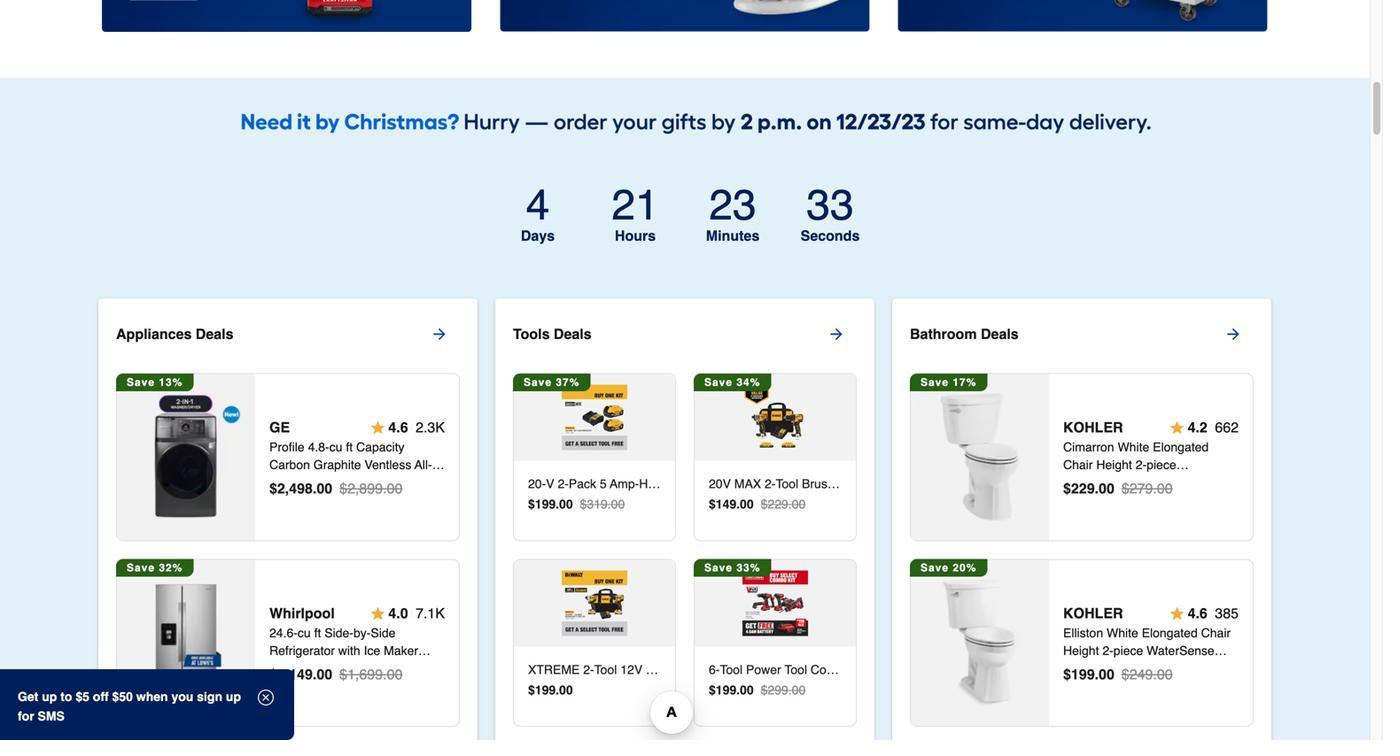 Task type: locate. For each thing, give the bounding box(es) containing it.
side
[[371, 626, 396, 641]]

1 horizontal spatial 2-
[[1136, 458, 1147, 472]]

2-
[[1136, 458, 1147, 472], [1102, 644, 1114, 658]]

0 vertical spatial white
[[1118, 441, 1149, 455]]

1 vertical spatial 1.28-
[[1063, 680, 1091, 694]]

0 vertical spatial gpf
[[1177, 494, 1202, 508]]

cimarron white elongated chair height 2-piece watersense soft close toilet 12-in rough-in 1.28-gpf
[[1063, 441, 1224, 508]]

in inside 'cimarron white elongated chair height 2-piece watersense soft close toilet 12-in rough-in 1.28-gpf'
[[1081, 494, 1091, 508]]

watersense inside elliston white elongated chair height 2-piece watersense soft close toilet 12-in rough-in 1.28-gpf
[[1147, 644, 1214, 658]]

1 horizontal spatial in
[[1174, 662, 1184, 676]]

elongated for 4.2 662
[[1153, 441, 1209, 455]]

height inside 'cimarron white elongated chair height 2-piece watersense soft close toilet 12-in rough-in 1.28-gpf'
[[1096, 458, 1132, 472]]

0 vertical spatial rating filled image
[[1170, 421, 1184, 435]]

1 vertical spatial rating filled image
[[1170, 607, 1184, 621]]

199 for $ 199 . 00
[[535, 684, 556, 698]]

1 vertical spatial rating filled image
[[371, 607, 385, 621]]

0 vertical spatial 1.28-
[[1149, 494, 1177, 508]]

ft up graphite
[[346, 441, 353, 455]]

0 horizontal spatial soft
[[1063, 662, 1085, 676]]

0 vertical spatial height
[[1096, 458, 1132, 472]]

height
[[1096, 458, 1132, 472], [1063, 644, 1099, 658]]

rating filled image left the "4.6 385"
[[1170, 607, 1184, 621]]

height up the $ 229 . 00 $279.00
[[1096, 458, 1132, 472]]

1 vertical spatial in
[[1174, 662, 1184, 676]]

rough- inside elliston white elongated chair height 2-piece watersense soft close toilet 12-in rough-in 1.28-gpf
[[1187, 662, 1228, 676]]

watersense down cimarron
[[1063, 476, 1131, 490]]

elongated down 4.2
[[1153, 441, 1209, 455]]

1.28- down elliston
[[1063, 680, 1091, 694]]

toilet inside 'cimarron white elongated chair height 2-piece watersense soft close toilet 12-in rough-in 1.28-gpf'
[[1195, 476, 1224, 490]]

chair inside elliston white elongated chair height 2-piece watersense soft close toilet 12-in rough-in 1.28-gpf
[[1201, 626, 1231, 641]]

. for $ 229 . 00 $279.00
[[1095, 481, 1099, 497]]

0 vertical spatial appliances image
[[123, 394, 250, 521]]

deals right the tools
[[554, 326, 592, 342]]

tools deals
[[513, 326, 592, 342]]

2 rating filled image from the top
[[1170, 607, 1184, 621]]

24.6-cu ft side-by-side refrigerator with ice maker (fingerprint resistant stainless steel)
[[269, 626, 442, 694]]

rating filled image up capacity at the bottom left of the page
[[371, 421, 385, 435]]

close inside elliston white elongated chair height 2-piece watersense soft close toilet 12-in rough-in 1.28-gpf
[[1089, 662, 1120, 676]]

1 horizontal spatial up
[[226, 690, 241, 704]]

$ 1,149 . 00 $1,699.00
[[269, 667, 403, 683]]

199 for $ 199 . 00 $249.00
[[1071, 667, 1095, 683]]

watersense up $249.00
[[1147, 644, 1214, 658]]

cu
[[329, 441, 342, 455], [298, 626, 311, 641]]

1 horizontal spatial watersense
[[1147, 644, 1214, 658]]

0 horizontal spatial 4.6
[[388, 420, 408, 436]]

up to 30 percent off select grills and accessories. image
[[898, 0, 1268, 32]]

0 vertical spatial cu
[[329, 441, 342, 455]]

appliances deals
[[116, 326, 233, 342]]

cu up refrigerator
[[298, 626, 311, 641]]

1.28- inside elliston white elongated chair height 2-piece watersense soft close toilet 12-in rough-in 1.28-gpf
[[1063, 680, 1091, 694]]

piece for $279.00
[[1147, 458, 1176, 472]]

white inside elliston white elongated chair height 2-piece watersense soft close toilet 12-in rough-in 1.28-gpf
[[1107, 626, 1138, 641]]

profile 4.8-cu ft capacity carbon graphite ventless all- in-one washer/dryer combo energy star
[[269, 441, 432, 508]]

$ for $ 2,498 . 00 $2,899.00
[[269, 481, 277, 497]]

elongated inside 'cimarron white elongated chair height 2-piece watersense soft close toilet 12-in rough-in 1.28-gpf'
[[1153, 441, 1209, 455]]

ft left the side-
[[314, 626, 321, 641]]

soft right 229
[[1134, 476, 1157, 490]]

$
[[269, 481, 277, 497], [1063, 481, 1071, 497], [528, 498, 535, 512], [709, 498, 716, 512], [269, 667, 277, 683], [1063, 667, 1071, 683], [528, 684, 535, 698], [709, 684, 716, 698]]

. for $ 199 . 00 $299.00
[[736, 684, 740, 698]]

elongated inside elliston white elongated chair height 2-piece watersense soft close toilet 12-in rough-in 1.28-gpf
[[1142, 626, 1198, 641]]

watersense for $279.00
[[1063, 476, 1131, 490]]

0 horizontal spatial 12-
[[1063, 494, 1081, 508]]

one
[[283, 476, 307, 490]]

rough- for $279.00
[[1094, 494, 1135, 508]]

0 vertical spatial chair
[[1063, 458, 1093, 472]]

00 for $ 199 . 00
[[559, 684, 573, 698]]

2 arrow right image from the left
[[828, 326, 845, 343]]

in right $249.00
[[1174, 662, 1184, 676]]

deals
[[196, 326, 233, 342], [554, 326, 592, 342], [981, 326, 1019, 342]]

chair down the "4.6 385"
[[1201, 626, 1231, 641]]

by-
[[353, 626, 371, 641]]

.
[[313, 481, 317, 497], [1095, 481, 1099, 497], [556, 498, 559, 512], [736, 498, 740, 512], [313, 667, 317, 683], [1095, 667, 1099, 683], [556, 684, 559, 698], [736, 684, 740, 698]]

close down elliston
[[1089, 662, 1120, 676]]

soft inside elliston white elongated chair height 2-piece watersense soft close toilet 12-in rough-in 1.28-gpf
[[1063, 662, 1085, 676]]

0 vertical spatial 4.6
[[388, 420, 408, 436]]

toilet for $279.00
[[1195, 476, 1224, 490]]

2- inside elliston white elongated chair height 2-piece watersense soft close toilet 12-in rough-in 1.28-gpf
[[1102, 644, 1114, 658]]

0 horizontal spatial ft
[[314, 626, 321, 641]]

appliances image for whirlpool
[[123, 580, 250, 707]]

199 for $ 199 . 00 $299.00
[[716, 684, 736, 698]]

soft down elliston
[[1063, 662, 1085, 676]]

kohler up cimarron
[[1063, 420, 1123, 436]]

save left the '32%'
[[127, 562, 155, 575]]

0 vertical spatial piece
[[1147, 458, 1176, 472]]

1 horizontal spatial 12-
[[1156, 662, 1174, 676]]

1 vertical spatial in
[[1228, 662, 1238, 676]]

2 kohler from the top
[[1063, 606, 1123, 622]]

in inside 'cimarron white elongated chair height 2-piece watersense soft close toilet 12-in rough-in 1.28-gpf'
[[1135, 494, 1145, 508]]

rating filled image
[[371, 421, 385, 435], [371, 607, 385, 621]]

refrigerator
[[269, 644, 335, 658]]

1 up from the left
[[42, 690, 57, 704]]

piece up $279.00
[[1147, 458, 1176, 472]]

in down 385
[[1228, 662, 1238, 676]]

height for 199
[[1063, 644, 1099, 658]]

2- up $ 199 . 00 $249.00
[[1102, 644, 1114, 658]]

1 horizontal spatial cu
[[329, 441, 342, 455]]

1 vertical spatial chair
[[1201, 626, 1231, 641]]

. for $ 2,498 . 00 $2,899.00
[[313, 481, 317, 497]]

2- inside 'cimarron white elongated chair height 2-piece watersense soft close toilet 12-in rough-in 1.28-gpf'
[[1136, 458, 1147, 472]]

0 horizontal spatial rough-
[[1094, 494, 1135, 508]]

get up to 2 free select tools or batteries when you buy 1 with select purchases. image
[[102, 0, 472, 32]]

piece inside elliston white elongated chair height 2-piece watersense soft close toilet 12-in rough-in 1.28-gpf
[[1114, 644, 1143, 658]]

1 horizontal spatial rough-
[[1187, 662, 1228, 676]]

4.6 up capacity at the bottom left of the page
[[388, 420, 408, 436]]

elongated
[[1153, 441, 1209, 455], [1142, 626, 1198, 641]]

save for save 33%
[[704, 562, 733, 575]]

0 horizontal spatial cu
[[298, 626, 311, 641]]

2 deals from the left
[[554, 326, 592, 342]]

0 horizontal spatial up
[[42, 690, 57, 704]]

soft for $ 229 . 00 $279.00
[[1134, 476, 1157, 490]]

1 vertical spatial soft
[[1063, 662, 1085, 676]]

sign
[[197, 690, 222, 704]]

1 vertical spatial piece
[[1114, 644, 1143, 658]]

0 horizontal spatial gpf
[[1091, 680, 1117, 694]]

1 vertical spatial elongated
[[1142, 626, 1198, 641]]

1 vertical spatial 2-
[[1102, 644, 1114, 658]]

1 vertical spatial close
[[1089, 662, 1120, 676]]

close
[[1160, 476, 1192, 490], [1089, 662, 1120, 676]]

1 horizontal spatial toilet
[[1195, 476, 1224, 490]]

save for save 20%
[[921, 562, 949, 575]]

chair for $ 229 . 00 $279.00
[[1063, 458, 1093, 472]]

up to 35 percent off select small appliances. image
[[500, 0, 870, 32]]

gpf for $249.00
[[1091, 680, 1117, 694]]

0 horizontal spatial watersense
[[1063, 476, 1131, 490]]

0 vertical spatial soft
[[1134, 476, 1157, 490]]

1 horizontal spatial soft
[[1134, 476, 1157, 490]]

. for $ 199 . 00 $319.00
[[556, 498, 559, 512]]

12- inside 'cimarron white elongated chair height 2-piece watersense soft close toilet 12-in rough-in 1.28-gpf'
[[1063, 494, 1081, 508]]

0 vertical spatial toilet
[[1195, 476, 1224, 490]]

gpf left $249.00
[[1091, 680, 1117, 694]]

tools image for $ 199 . 00 $299.00
[[742, 571, 808, 637]]

with
[[338, 644, 360, 658]]

in inside elliston white elongated chair height 2-piece watersense soft close toilet 12-in rough-in 1.28-gpf
[[1174, 662, 1184, 676]]

rating filled image
[[1170, 421, 1184, 435], [1170, 607, 1184, 621]]

white
[[1118, 441, 1149, 455], [1107, 626, 1138, 641]]

when
[[136, 690, 168, 704]]

graphite
[[313, 458, 361, 472]]

. for $ 1,149 . 00 $1,699.00
[[313, 667, 317, 683]]

elongated for 4.6 385
[[1142, 626, 1198, 641]]

0 vertical spatial in
[[1081, 494, 1091, 508]]

sms
[[38, 710, 65, 724]]

21
[[612, 181, 659, 229]]

1.28- right 229
[[1149, 494, 1177, 508]]

12- for $ 199 . 00 $249.00
[[1156, 662, 1174, 676]]

minutes
[[706, 228, 759, 244]]

ft inside 24.6-cu ft side-by-side refrigerator with ice maker (fingerprint resistant stainless steel)
[[314, 626, 321, 641]]

1 vertical spatial toilet
[[1124, 662, 1153, 676]]

chair down cimarron
[[1063, 458, 1093, 472]]

4.0 7.1k
[[388, 606, 445, 622]]

bathroom image down 20%
[[916, 580, 1043, 707]]

hours
[[615, 228, 656, 244]]

save left the 37% at the bottom of page
[[524, 376, 552, 389]]

4.6 2.3k
[[388, 420, 445, 436]]

1 horizontal spatial chair
[[1201, 626, 1231, 641]]

toilet inside elliston white elongated chair height 2-piece watersense soft close toilet 12-in rough-in 1.28-gpf
[[1124, 662, 1153, 676]]

$279.00
[[1122, 481, 1173, 497]]

1 arrow right image from the left
[[431, 326, 448, 343]]

1 horizontal spatial in
[[1228, 662, 1238, 676]]

close down 4.2
[[1160, 476, 1192, 490]]

save 34%
[[704, 376, 761, 389]]

white for $279.00
[[1118, 441, 1149, 455]]

17%
[[953, 376, 977, 389]]

0 vertical spatial rating filled image
[[371, 421, 385, 435]]

elliston
[[1063, 626, 1103, 641]]

4.6 left 385
[[1188, 606, 1207, 622]]

whirlpool
[[269, 606, 335, 622]]

cu up graphite
[[329, 441, 342, 455]]

deals right appliances
[[196, 326, 233, 342]]

days
[[521, 228, 555, 244]]

white inside 'cimarron white elongated chair height 2-piece watersense soft close toilet 12-in rough-in 1.28-gpf'
[[1118, 441, 1149, 455]]

0 vertical spatial 2-
[[1136, 458, 1147, 472]]

arrow right image inside appliances deals link
[[431, 326, 448, 343]]

$ for $ 199 . 00 $299.00
[[709, 684, 716, 698]]

rating filled image left 4.2
[[1170, 421, 1184, 435]]

elongated up $249.00
[[1142, 626, 1198, 641]]

1 horizontal spatial close
[[1160, 476, 1192, 490]]

white up $279.00
[[1118, 441, 1149, 455]]

deals right bathroom
[[981, 326, 1019, 342]]

save left 13%
[[127, 376, 155, 389]]

bathroom image for $ 229 . 00 $279.00
[[916, 394, 1043, 521]]

12-
[[1063, 494, 1081, 508], [1156, 662, 1174, 676]]

tools image
[[562, 385, 627, 451], [742, 385, 808, 451], [562, 571, 627, 637], [742, 571, 808, 637]]

1 horizontal spatial 4.6
[[1188, 606, 1207, 622]]

height for 229
[[1096, 458, 1132, 472]]

piece for $249.00
[[1114, 644, 1143, 658]]

save for save 37%
[[524, 376, 552, 389]]

1.28- inside 'cimarron white elongated chair height 2-piece watersense soft close toilet 12-in rough-in 1.28-gpf'
[[1149, 494, 1177, 508]]

arrow right image
[[431, 326, 448, 343], [828, 326, 845, 343]]

in inside elliston white elongated chair height 2-piece watersense soft close toilet 12-in rough-in 1.28-gpf
[[1228, 662, 1238, 676]]

1 appliances image from the top
[[123, 394, 250, 521]]

save left 33%
[[704, 562, 733, 575]]

you
[[171, 690, 193, 704]]

(fingerprint
[[269, 662, 333, 676]]

1 rating filled image from the top
[[1170, 421, 1184, 435]]

in for $249.00
[[1228, 662, 1238, 676]]

0 vertical spatial watersense
[[1063, 476, 1131, 490]]

timer
[[486, 181, 883, 253]]

in right 229
[[1135, 494, 1145, 508]]

32%
[[159, 562, 183, 575]]

height down elliston
[[1063, 644, 1099, 658]]

1 vertical spatial white
[[1107, 626, 1138, 641]]

watersense
[[1063, 476, 1131, 490], [1147, 644, 1214, 658]]

20%
[[953, 562, 977, 575]]

199
[[535, 498, 556, 512], [1071, 667, 1095, 683], [535, 684, 556, 698], [716, 684, 736, 698]]

2- for $279.00
[[1136, 458, 1147, 472]]

1 vertical spatial height
[[1063, 644, 1099, 658]]

1.28-
[[1149, 494, 1177, 508], [1063, 680, 1091, 694]]

kohler up elliston
[[1063, 606, 1123, 622]]

appliances image
[[123, 394, 250, 521], [123, 580, 250, 707]]

appliances image down the '32%'
[[123, 580, 250, 707]]

0 horizontal spatial piece
[[1114, 644, 1143, 658]]

rough- down cimarron
[[1094, 494, 1135, 508]]

hurry — order your gifts by 2 p m on 12/23/23 for same-day delivery. image
[[98, 92, 1271, 136]]

0 horizontal spatial in
[[1135, 494, 1145, 508]]

$ for $ 199 . 00 $319.00
[[528, 498, 535, 512]]

0 vertical spatial ft
[[346, 441, 353, 455]]

1 vertical spatial 4.6
[[1188, 606, 1207, 622]]

$ for $ 229 . 00 $279.00
[[1063, 481, 1071, 497]]

save 13%
[[127, 376, 183, 389]]

7.1k
[[416, 606, 445, 622]]

1 horizontal spatial gpf
[[1177, 494, 1202, 508]]

seconds
[[801, 228, 860, 244]]

0 horizontal spatial in
[[1081, 494, 1091, 508]]

0 horizontal spatial 1.28-
[[1063, 680, 1091, 694]]

23 minutes
[[706, 181, 759, 244]]

$ for $ 1,149 . 00 $1,699.00
[[269, 667, 277, 683]]

close inside 'cimarron white elongated chair height 2-piece watersense soft close toilet 12-in rough-in 1.28-gpf'
[[1160, 476, 1192, 490]]

1 vertical spatial 12-
[[1156, 662, 1174, 676]]

1 vertical spatial ft
[[314, 626, 321, 641]]

kohler for 229
[[1063, 420, 1123, 436]]

piece inside 'cimarron white elongated chair height 2-piece watersense soft close toilet 12-in rough-in 1.28-gpf'
[[1147, 458, 1176, 472]]

1 vertical spatial cu
[[298, 626, 311, 641]]

0 horizontal spatial toilet
[[1124, 662, 1153, 676]]

1 vertical spatial appliances image
[[123, 580, 250, 707]]

1 horizontal spatial ft
[[346, 441, 353, 455]]

00 for $ 229 . 00 $279.00
[[1099, 481, 1114, 497]]

rough-
[[1094, 494, 1135, 508], [1187, 662, 1228, 676]]

$ for $ 199 . 00
[[528, 684, 535, 698]]

1 vertical spatial gpf
[[1091, 680, 1117, 694]]

watersense inside 'cimarron white elongated chair height 2-piece watersense soft close toilet 12-in rough-in 1.28-gpf'
[[1063, 476, 1131, 490]]

. for $ 199 . 00
[[556, 684, 559, 698]]

$ for $ 149 . 00 $229.00
[[709, 498, 716, 512]]

soft inside 'cimarron white elongated chair height 2-piece watersense soft close toilet 12-in rough-in 1.28-gpf'
[[1134, 476, 1157, 490]]

4
[[526, 181, 550, 229]]

gpf inside elliston white elongated chair height 2-piece watersense soft close toilet 12-in rough-in 1.28-gpf
[[1091, 680, 1117, 694]]

2- up $279.00
[[1136, 458, 1147, 472]]

in
[[1081, 494, 1091, 508], [1174, 662, 1184, 676]]

12- inside elliston white elongated chair height 2-piece watersense soft close toilet 12-in rough-in 1.28-gpf
[[1156, 662, 1174, 676]]

0 vertical spatial close
[[1160, 476, 1192, 490]]

rough- down the "4.6 385"
[[1187, 662, 1228, 676]]

2.3k
[[416, 420, 445, 436]]

0 horizontal spatial 2-
[[1102, 644, 1114, 658]]

deals inside "link"
[[981, 326, 1019, 342]]

0 horizontal spatial chair
[[1063, 458, 1093, 472]]

bathroom image down 17% in the right bottom of the page
[[916, 394, 1043, 521]]

2 rating filled image from the top
[[371, 607, 385, 621]]

1 vertical spatial watersense
[[1147, 644, 1214, 658]]

1 rating filled image from the top
[[371, 421, 385, 435]]

0 vertical spatial rough-
[[1094, 494, 1135, 508]]

00 for $ 199 . 00 $249.00
[[1099, 667, 1114, 683]]

tools
[[513, 326, 550, 342]]

1 bathroom image from the top
[[916, 394, 1043, 521]]

in down cimarron
[[1081, 494, 1091, 508]]

in for $279.00
[[1135, 494, 1145, 508]]

height inside elliston white elongated chair height 2-piece watersense soft close toilet 12-in rough-in 1.28-gpf
[[1063, 644, 1099, 658]]

rating filled image up side
[[371, 607, 385, 621]]

rough- inside 'cimarron white elongated chair height 2-piece watersense soft close toilet 12-in rough-in 1.28-gpf'
[[1094, 494, 1135, 508]]

$249.00
[[1122, 667, 1173, 683]]

3 deals from the left
[[981, 326, 1019, 342]]

2 appliances image from the top
[[123, 580, 250, 707]]

carbon
[[269, 458, 310, 472]]

0 vertical spatial 12-
[[1063, 494, 1081, 508]]

2 horizontal spatial deals
[[981, 326, 1019, 342]]

chair inside 'cimarron white elongated chair height 2-piece watersense soft close toilet 12-in rough-in 1.28-gpf'
[[1063, 458, 1093, 472]]

washer/dryer
[[310, 476, 386, 490]]

piece up $ 199 . 00 $249.00
[[1114, 644, 1143, 658]]

up right sign
[[226, 690, 241, 704]]

bathroom image
[[916, 394, 1043, 521], [916, 580, 1043, 707]]

00 for $ 199 . 00 $319.00
[[559, 498, 573, 512]]

soft
[[1134, 476, 1157, 490], [1063, 662, 1085, 676]]

1 kohler from the top
[[1063, 420, 1123, 436]]

up left 'to'
[[42, 690, 57, 704]]

arrow right image inside the tools deals link
[[828, 326, 845, 343]]

1 horizontal spatial arrow right image
[[828, 326, 845, 343]]

1 vertical spatial bathroom image
[[916, 580, 1043, 707]]

save left 20%
[[921, 562, 949, 575]]

white right elliston
[[1107, 626, 1138, 641]]

gpf inside 'cimarron white elongated chair height 2-piece watersense soft close toilet 12-in rough-in 1.28-gpf'
[[1177, 494, 1202, 508]]

1 deals from the left
[[196, 326, 233, 342]]

0 vertical spatial kohler
[[1063, 420, 1123, 436]]

385
[[1215, 606, 1239, 622]]

1 horizontal spatial 1.28-
[[1149, 494, 1177, 508]]

0 horizontal spatial arrow right image
[[431, 326, 448, 343]]

0 horizontal spatial deals
[[196, 326, 233, 342]]

4.6
[[388, 420, 408, 436], [1188, 606, 1207, 622]]

$2,899.00
[[339, 481, 403, 497]]

1 horizontal spatial piece
[[1147, 458, 1176, 472]]

4.6 385
[[1188, 606, 1239, 622]]

2 bathroom image from the top
[[916, 580, 1043, 707]]

1 vertical spatial rough-
[[1187, 662, 1228, 676]]

toilet
[[1195, 476, 1224, 490], [1124, 662, 1153, 676]]

0 vertical spatial elongated
[[1153, 441, 1209, 455]]

0 vertical spatial bathroom image
[[916, 394, 1043, 521]]

0 vertical spatial in
[[1135, 494, 1145, 508]]

0 horizontal spatial close
[[1089, 662, 1120, 676]]

1 vertical spatial kohler
[[1063, 606, 1123, 622]]

1 horizontal spatial deals
[[554, 326, 592, 342]]

save left 34%
[[704, 376, 733, 389]]

gpf right $279.00
[[1177, 494, 1202, 508]]

appliances image down 13%
[[123, 394, 250, 521]]

in for $ 199 . 00 $249.00
[[1174, 662, 1184, 676]]

save left 17% in the right bottom of the page
[[921, 376, 949, 389]]

13%
[[159, 376, 183, 389]]



Task type: describe. For each thing, give the bounding box(es) containing it.
get
[[18, 690, 38, 704]]

00 for $ 149 . 00 $229.00
[[740, 498, 754, 512]]

arrow right image
[[1224, 326, 1242, 343]]

cu inside 24.6-cu ft side-by-side refrigerator with ice maker (fingerprint resistant stainless steel)
[[298, 626, 311, 641]]

ft inside profile 4.8-cu ft capacity carbon graphite ventless all- in-one washer/dryer combo energy star
[[346, 441, 353, 455]]

4.8-
[[308, 441, 329, 455]]

rating filled image for 4.0 7.1k
[[371, 607, 385, 621]]

$ 199 . 00 $319.00
[[528, 498, 625, 512]]

soft for $ 199 . 00 $249.00
[[1063, 662, 1085, 676]]

white for $249.00
[[1107, 626, 1138, 641]]

33 seconds
[[801, 181, 860, 244]]

save for save 17%
[[921, 376, 949, 389]]

all-
[[414, 458, 432, 472]]

$ 229 . 00 $279.00
[[1063, 481, 1173, 497]]

appliances
[[116, 326, 192, 342]]

1.28- for $ 229 . 00 $279.00
[[1149, 494, 1177, 508]]

save 32%
[[127, 562, 183, 575]]

ventless
[[364, 458, 411, 472]]

4.6 for 4.6 385
[[1188, 606, 1207, 622]]

side-
[[324, 626, 353, 641]]

chair for $ 199 . 00 $249.00
[[1201, 626, 1231, 641]]

maker
[[384, 644, 418, 658]]

149
[[716, 498, 736, 512]]

save 37%
[[524, 376, 580, 389]]

$ 149 . 00 $229.00
[[709, 498, 806, 512]]

rating filled image for 4.6
[[1170, 607, 1184, 621]]

in-
[[269, 476, 283, 490]]

$50
[[112, 690, 133, 704]]

bathroom image for $ 199 . 00 $249.00
[[916, 580, 1043, 707]]

profile
[[269, 441, 305, 455]]

deals for tools deals
[[554, 326, 592, 342]]

34%
[[737, 376, 761, 389]]

33
[[807, 181, 854, 229]]

rough- for $249.00
[[1187, 662, 1228, 676]]

4.0
[[388, 606, 408, 622]]

ge
[[269, 420, 290, 436]]

tools image for $ 199 . 00 $319.00
[[562, 385, 627, 451]]

199 for $ 199 . 00 $319.00
[[535, 498, 556, 512]]

cu inside profile 4.8-cu ft capacity carbon graphite ventless all- in-one washer/dryer combo energy star
[[329, 441, 342, 455]]

4.2 662
[[1188, 420, 1239, 436]]

662
[[1215, 420, 1239, 436]]

appliances image for ge
[[123, 394, 250, 521]]

ice
[[364, 644, 380, 658]]

bathroom deals link
[[910, 313, 1271, 356]]

to
[[60, 690, 72, 704]]

$299.00
[[761, 684, 806, 698]]

2 up from the left
[[226, 690, 241, 704]]

off
[[93, 690, 109, 704]]

1.28- for $ 199 . 00 $249.00
[[1063, 680, 1091, 694]]

for
[[18, 710, 34, 724]]

tools image for $ 149 . 00 $229.00
[[742, 385, 808, 451]]

save for save 13%
[[127, 376, 155, 389]]

save 17%
[[921, 376, 977, 389]]

close for $279.00
[[1160, 476, 1192, 490]]

in for $ 229 . 00 $279.00
[[1081, 494, 1091, 508]]

4.2
[[1188, 420, 1207, 436]]

$ 199 . 00 $299.00
[[709, 684, 806, 698]]

resistant
[[336, 662, 388, 676]]

$ 2,498 . 00 $2,899.00
[[269, 481, 403, 497]]

close for $249.00
[[1089, 662, 1120, 676]]

00 for $ 2,498 . 00 $2,899.00
[[317, 481, 332, 497]]

21 hours
[[612, 181, 659, 244]]

2- for $249.00
[[1102, 644, 1114, 658]]

24.6-
[[269, 626, 298, 641]]

rating filled image for 4.6 2.3k
[[371, 421, 385, 435]]

$319.00
[[580, 498, 625, 512]]

gpf for $279.00
[[1177, 494, 1202, 508]]

save for save 32%
[[127, 562, 155, 575]]

$ 199 . 00
[[528, 684, 573, 698]]

watersense for $249.00
[[1147, 644, 1214, 658]]

00 for $ 1,149 . 00 $1,699.00
[[317, 667, 332, 683]]

arrow right image for appliances deals
[[431, 326, 448, 343]]

tools deals link
[[513, 313, 874, 356]]

save 20%
[[921, 562, 977, 575]]

37%
[[556, 376, 580, 389]]

arrow right image for tools deals
[[828, 326, 845, 343]]

deals for appliances deals
[[196, 326, 233, 342]]

appliances deals link
[[116, 313, 478, 356]]

stainless
[[391, 662, 442, 676]]

33%
[[737, 562, 761, 575]]

kohler for 199
[[1063, 606, 1123, 622]]

save for save 34%
[[704, 376, 733, 389]]

12- for $ 229 . 00 $279.00
[[1063, 494, 1081, 508]]

. for $ 149 . 00 $229.00
[[736, 498, 740, 512]]

save 33%
[[704, 562, 761, 575]]

timer containing 4
[[486, 181, 883, 253]]

4.6 for 4.6 2.3k
[[388, 420, 408, 436]]

00 for $ 199 . 00 $299.00
[[740, 684, 754, 698]]

bathroom
[[910, 326, 977, 342]]

$5
[[76, 690, 89, 704]]

4 days
[[521, 181, 555, 244]]

capacity
[[356, 441, 404, 455]]

toilet for $249.00
[[1124, 662, 1153, 676]]

steel)
[[269, 680, 302, 694]]

229
[[1071, 481, 1095, 497]]

$ for $ 199 . 00 $249.00
[[1063, 667, 1071, 683]]

energy
[[269, 494, 322, 508]]

star
[[325, 494, 357, 508]]

23
[[709, 181, 756, 229]]

1,149
[[277, 667, 313, 683]]

deals for bathroom deals
[[981, 326, 1019, 342]]

cimarron
[[1063, 441, 1114, 455]]

elliston white elongated chair height 2-piece watersense soft close toilet 12-in rough-in 1.28-gpf
[[1063, 626, 1238, 694]]

$ 199 . 00 $249.00
[[1063, 667, 1173, 683]]

$1,699.00
[[339, 667, 403, 683]]

rating filled image for 4.2
[[1170, 421, 1184, 435]]

$229.00
[[761, 498, 806, 512]]

. for $ 199 . 00 $249.00
[[1095, 667, 1099, 683]]

bathroom deals
[[910, 326, 1019, 342]]



Task type: vqa. For each thing, say whether or not it's contained in the screenshot.
the leftmost Piece
yes



